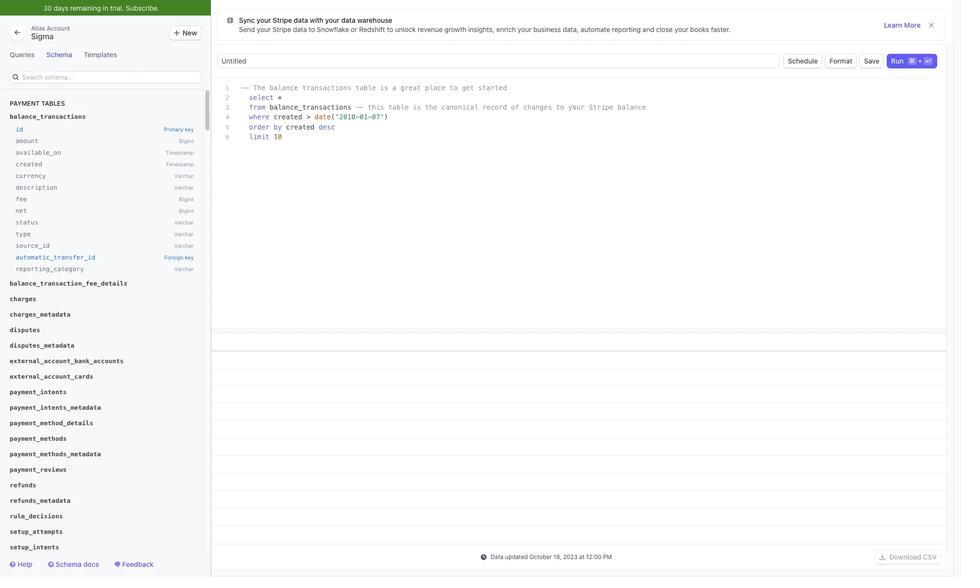 Task type: vqa. For each thing, say whether or not it's contained in the screenshot.


Task type: describe. For each thing, give the bounding box(es) containing it.
feedback
[[122, 561, 154, 569]]

is for a
[[380, 84, 388, 92]]

amount
[[16, 137, 38, 145]]

record
[[482, 104, 507, 111]]

bigint for amount
[[179, 138, 194, 144]]

1 horizontal spatial balance_transactions
[[270, 104, 351, 111]]

0 vertical spatial balance
[[270, 84, 298, 92]]

table for transactions
[[355, 84, 376, 92]]

source_id
[[16, 242, 50, 250]]

canonical
[[441, 104, 478, 111]]

payment_intents_metadata
[[10, 405, 101, 412]]

order by created desc
[[249, 123, 335, 131]]

payment_method_details
[[10, 420, 93, 427]]

your right send
[[257, 25, 271, 34]]

status
[[16, 219, 38, 226]]

of
[[511, 104, 519, 111]]

bigint for fee
[[179, 196, 194, 203]]

account
[[47, 25, 70, 32]]

in
[[103, 4, 108, 12]]

payment_methods_metadata
[[10, 451, 101, 458]]

snowflake
[[317, 25, 349, 34]]

learn more link
[[884, 21, 921, 29]]

balance_transaction_fee_details
[[10, 280, 128, 287]]

Search schema... search field
[[18, 71, 201, 83]]

faster.
[[711, 25, 731, 34]]

with
[[310, 16, 323, 24]]

fee
[[16, 196, 27, 203]]

varchar for source_id
[[174, 243, 194, 249]]

1 vertical spatial balance_transactions
[[10, 113, 86, 120]]

svg image
[[227, 18, 233, 23]]

(
[[331, 113, 335, 121]]

- right 1
[[241, 84, 245, 92]]

payment_methods
[[10, 436, 67, 443]]

help link
[[10, 560, 32, 570]]

setup_attempts
[[10, 529, 63, 536]]

external_account_bank_accounts
[[10, 358, 124, 365]]

schedule
[[788, 57, 818, 65]]

by
[[274, 123, 282, 131]]

sigma
[[31, 32, 54, 41]]

revenue
[[418, 25, 443, 34]]

2023
[[563, 554, 578, 561]]

subscribe.
[[126, 4, 159, 12]]

send
[[239, 25, 255, 34]]

10
[[274, 133, 282, 141]]

schema docs link
[[48, 560, 99, 570]]

download
[[889, 554, 921, 562]]

tables
[[41, 100, 65, 107]]

5
[[225, 124, 229, 131]]

growth
[[445, 25, 466, 34]]

from balance_transactions -- this table is the canonical record of changes to your stripe balance
[[249, 104, 646, 111]]

new button
[[170, 26, 201, 40]]

2
[[225, 94, 229, 102]]

save
[[864, 57, 880, 65]]

30
[[43, 4, 52, 12]]

to down with
[[309, 25, 315, 34]]

format button
[[826, 54, 856, 68]]

payment
[[10, 100, 40, 107]]

days
[[54, 4, 68, 12]]

redshift
[[359, 25, 385, 34]]

date
[[315, 113, 331, 121]]

atlas account sigma
[[31, 25, 70, 41]]

primary
[[164, 126, 183, 133]]

varchar for status
[[174, 220, 194, 226]]

foreign
[[164, 254, 183, 261]]

trial.
[[110, 4, 124, 12]]

changes
[[523, 104, 552, 111]]

new
[[183, 28, 197, 37]]

and
[[643, 25, 654, 34]]

schedule button
[[784, 54, 822, 68]]

feedback button
[[114, 560, 154, 570]]

great
[[401, 84, 421, 92]]

timestamp for created
[[166, 161, 194, 168]]

warehouse
[[357, 16, 392, 24]]

foreign key
[[164, 254, 194, 261]]

where
[[249, 113, 270, 121]]

more
[[904, 21, 921, 29]]

your right enrich
[[518, 25, 532, 34]]

or
[[351, 25, 357, 34]]

automate
[[581, 25, 610, 34]]

run
[[891, 57, 904, 65]]

varchar for currency
[[174, 173, 194, 179]]

bigint for net
[[179, 208, 194, 214]]

-- the balance transactions table is a great place to get started
[[241, 84, 507, 92]]

learn more
[[884, 21, 921, 29]]

download csv
[[889, 554, 937, 562]]

from
[[249, 104, 265, 111]]

Untitled text field
[[218, 54, 779, 68]]



Task type: locate. For each thing, give the bounding box(es) containing it.
)
[[384, 113, 388, 121]]

balance_transactions down tables
[[10, 113, 86, 120]]

download csv button
[[876, 551, 941, 565]]

-
[[241, 84, 245, 92], [245, 84, 249, 92], [355, 104, 360, 111], [360, 104, 364, 111]]

12:00
[[586, 554, 601, 561]]

to left unlock at the top left of the page
[[387, 25, 393, 34]]

external_account_cards
[[10, 373, 93, 381]]

schema down atlas account sigma
[[46, 51, 72, 59]]

disputes_metadata
[[10, 342, 74, 350]]

data left snowflake
[[293, 25, 307, 34]]

0 vertical spatial schema
[[46, 51, 72, 59]]

1 key from the top
[[185, 126, 194, 133]]

run button
[[887, 54, 937, 68]]

close
[[656, 25, 673, 34]]

at
[[579, 554, 584, 561]]

books
[[690, 25, 709, 34]]

0 vertical spatial timestamp
[[166, 150, 194, 156]]

templates button
[[84, 50, 117, 60]]

table for this
[[388, 104, 409, 111]]

net
[[16, 207, 27, 215]]

1 horizontal spatial table
[[388, 104, 409, 111]]

1 vertical spatial stripe
[[273, 25, 291, 34]]

is
[[380, 84, 388, 92], [413, 104, 421, 111]]

limit
[[249, 133, 270, 141]]

2 varchar from the top
[[174, 185, 194, 191]]

table
[[355, 84, 376, 92], [388, 104, 409, 111]]

queries button
[[10, 50, 35, 60]]

created up currency
[[16, 161, 42, 168]]

1 vertical spatial key
[[185, 254, 194, 261]]

schema docs
[[56, 561, 99, 569]]

18,
[[554, 554, 562, 561]]

schema
[[46, 51, 72, 59], [56, 561, 82, 569]]

sync your stripe data with your data warehouse send your stripe data to snowflake or redshift to unlock revenue growth insights, enrich your business data, automate reporting and close your books faster.
[[239, 16, 731, 34]]

insights,
[[468, 25, 495, 34]]

07'
[[372, 113, 384, 121]]

desc
[[319, 123, 335, 131]]

data,
[[563, 25, 579, 34]]

1 vertical spatial timestamp
[[166, 161, 194, 168]]

your right changes
[[568, 104, 585, 111]]

key
[[185, 126, 194, 133], [185, 254, 194, 261]]

payment_reviews
[[10, 467, 67, 474]]

enrich
[[496, 25, 516, 34]]

data
[[294, 16, 308, 24], [341, 16, 356, 24], [293, 25, 307, 34]]

varchar for description
[[174, 185, 194, 191]]

balance_transactions
[[270, 104, 351, 111], [10, 113, 86, 120]]

0 horizontal spatial is
[[380, 84, 388, 92]]

schema for schema docs
[[56, 561, 82, 569]]

help
[[17, 561, 32, 569]]

svg image
[[880, 555, 885, 561]]

the
[[253, 84, 265, 92]]

pm
[[603, 554, 612, 561]]

key for id
[[185, 126, 194, 133]]

1 varchar from the top
[[174, 173, 194, 179]]

select
[[249, 94, 274, 102]]

01-
[[360, 113, 372, 121]]

1 vertical spatial schema
[[56, 561, 82, 569]]

30 days remaining in trial. subscribe.
[[43, 4, 159, 12]]

2 vertical spatial stripe
[[589, 104, 613, 111]]

0 vertical spatial created
[[274, 113, 302, 121]]

0 vertical spatial table
[[355, 84, 376, 92]]

charges_metadata
[[10, 311, 71, 319]]

created down >
[[286, 123, 315, 131]]

- up '2010-
[[355, 104, 360, 111]]

0 vertical spatial balance_transactions
[[270, 104, 351, 111]]

0 vertical spatial key
[[185, 126, 194, 133]]

>
[[306, 113, 310, 121]]

october
[[529, 554, 552, 561]]

6 varchar from the top
[[174, 266, 194, 272]]

3 bigint from the top
[[179, 208, 194, 214]]

atlas
[[31, 25, 45, 32]]

timestamp for available_on
[[166, 150, 194, 156]]

1 vertical spatial is
[[413, 104, 421, 111]]

1 vertical spatial table
[[388, 104, 409, 111]]

refunds_metadata
[[10, 498, 71, 505]]

your
[[257, 16, 271, 24], [325, 16, 340, 24], [257, 25, 271, 34], [518, 25, 532, 34], [675, 25, 688, 34], [568, 104, 585, 111]]

0 horizontal spatial balance
[[270, 84, 298, 92]]

0 horizontal spatial table
[[355, 84, 376, 92]]

1 vertical spatial created
[[286, 123, 315, 131]]

0 vertical spatial stripe
[[273, 16, 292, 24]]

learn
[[884, 21, 902, 29]]

is left a at the left top
[[380, 84, 388, 92]]

your up snowflake
[[325, 16, 340, 24]]

currency
[[16, 172, 46, 180]]

1 horizontal spatial is
[[413, 104, 421, 111]]

table up this
[[355, 84, 376, 92]]

save button
[[860, 54, 883, 68]]

your right close
[[675, 25, 688, 34]]

balance
[[270, 84, 298, 92], [617, 104, 646, 111]]

started
[[478, 84, 507, 92]]

refunds
[[10, 482, 36, 490]]

1 vertical spatial balance
[[617, 104, 646, 111]]

transactions
[[302, 84, 351, 92]]

stripe
[[273, 16, 292, 24], [273, 25, 291, 34], [589, 104, 613, 111]]

5 varchar from the top
[[174, 243, 194, 249]]

to left get
[[450, 84, 458, 92]]

created up order by created desc
[[274, 113, 302, 121]]

- left the
[[245, 84, 249, 92]]

0 vertical spatial bigint
[[179, 138, 194, 144]]

docs
[[83, 561, 99, 569]]

remaining
[[70, 4, 101, 12]]

place
[[425, 84, 446, 92]]

key for automatic_transfer_id
[[185, 254, 194, 261]]

1 timestamp from the top
[[166, 150, 194, 156]]

key right primary
[[185, 126, 194, 133]]

2 bigint from the top
[[179, 196, 194, 203]]

*
[[278, 94, 282, 102]]

2 vertical spatial bigint
[[179, 208, 194, 214]]

0 horizontal spatial balance_transactions
[[10, 113, 86, 120]]

reporting_category
[[16, 266, 84, 273]]

your right sync
[[257, 16, 271, 24]]

october 18, 2023 at 12:00 pm
[[529, 554, 612, 561]]

1 horizontal spatial balance
[[617, 104, 646, 111]]

- up 01-
[[360, 104, 364, 111]]

to right changes
[[556, 104, 564, 111]]

is for the
[[413, 104, 421, 111]]

csv
[[923, 554, 937, 562]]

format
[[829, 57, 852, 65]]

the
[[425, 104, 437, 111]]

0 vertical spatial is
[[380, 84, 388, 92]]

4
[[225, 114, 229, 121]]

1 bigint from the top
[[179, 138, 194, 144]]

2 vertical spatial created
[[16, 161, 42, 168]]

2 key from the top
[[185, 254, 194, 261]]

payment_intents
[[10, 389, 67, 396]]

schema for schema
[[46, 51, 72, 59]]

table up )
[[388, 104, 409, 111]]

varchar for reporting_category
[[174, 266, 194, 272]]

1 vertical spatial bigint
[[179, 196, 194, 203]]

this
[[368, 104, 384, 111]]

data left with
[[294, 16, 308, 24]]

4 varchar from the top
[[174, 231, 194, 237]]

charges
[[10, 296, 36, 303]]

bigint
[[179, 138, 194, 144], [179, 196, 194, 203], [179, 208, 194, 214]]

varchar for type
[[174, 231, 194, 237]]

business
[[533, 25, 561, 34]]

key right foreign
[[185, 254, 194, 261]]

a
[[392, 84, 396, 92]]

2 timestamp from the top
[[166, 161, 194, 168]]

is left the
[[413, 104, 421, 111]]

setup_intents
[[10, 544, 59, 552]]

limit 10
[[249, 133, 282, 141]]

balance_transactions up >
[[270, 104, 351, 111]]

3 varchar from the top
[[174, 220, 194, 226]]

data up or
[[341, 16, 356, 24]]

schema left "docs"
[[56, 561, 82, 569]]

available_on
[[16, 149, 61, 156]]

3
[[225, 104, 229, 111]]

1
[[225, 85, 229, 92]]



